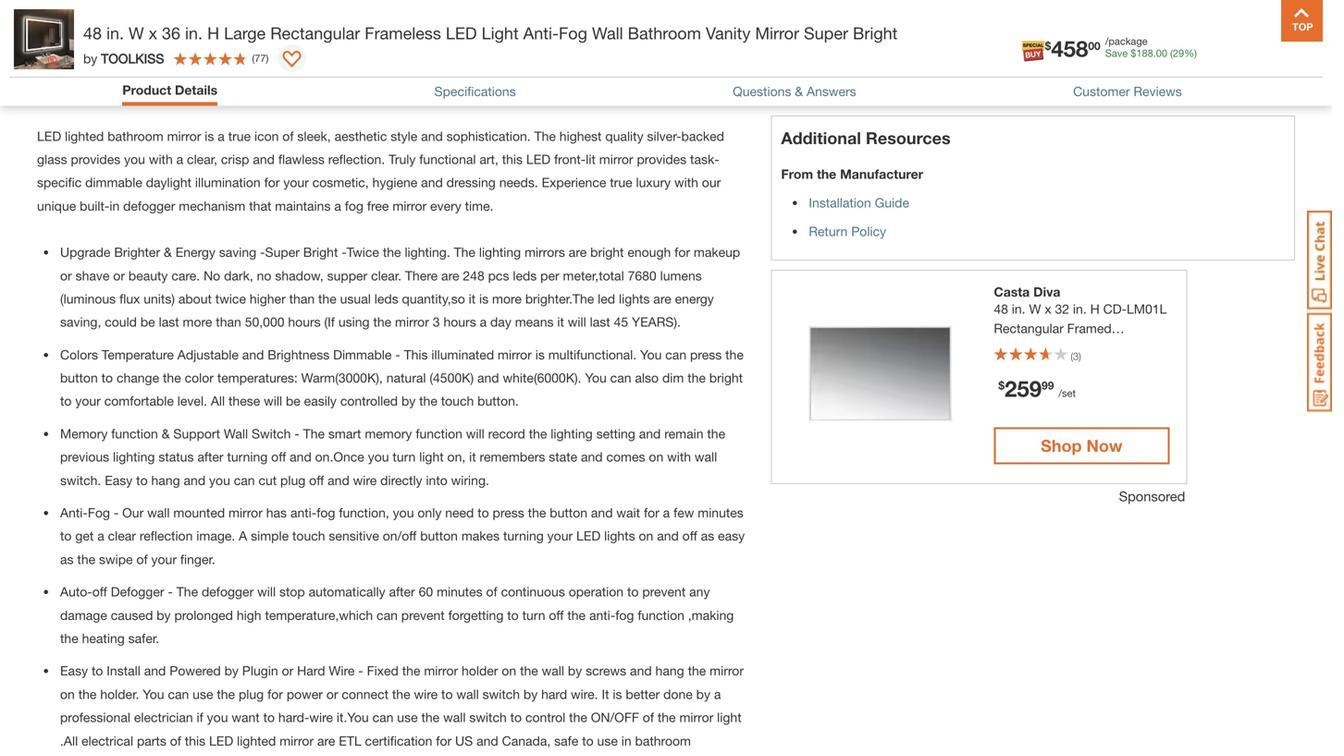 Task type: vqa. For each thing, say whether or not it's contained in the screenshot.
clear, on the top of the page
yes



Task type: locate. For each thing, give the bounding box(es) containing it.
mirror inside colors temperature adjustable and brightness dimmable - this illuminated mirror is multifunctional. you can press the button to change the color temperatures: warm(3000k), natural (4500k) and white(6000k). you can also dim the bright to your comfortable level. all these will be easily controlled by the touch button.
[[498, 347, 532, 362]]

0 horizontal spatial anti-
[[290, 506, 317, 521]]

w up toolkiss
[[129, 23, 144, 43]]

lights
[[619, 291, 650, 307], [604, 529, 635, 544]]

usual
[[340, 291, 371, 307]]

mirror down "quantity,so"
[[395, 315, 429, 330]]

anti- inside anti-fog - our wall mounted mirror has anti-fog function, you only need to press the button and wait for a few minutes to get a clear reflection image. a simple touch sensitive on/off button makes turning your led lights on and off as easy as the swipe of your finger.
[[60, 506, 88, 521]]

touch
[[441, 394, 474, 409], [292, 529, 325, 544]]

2 provides from the left
[[637, 152, 687, 167]]

us
[[455, 734, 473, 749]]

2 vertical spatial button
[[420, 529, 458, 544]]

0 horizontal spatial lighted
[[65, 128, 104, 144]]

1 vertical spatial this
[[185, 734, 205, 749]]

wire
[[353, 473, 377, 488], [414, 687, 438, 702], [309, 711, 333, 726]]

are
[[569, 245, 587, 260], [441, 268, 459, 283], [653, 291, 671, 307], [317, 734, 335, 749]]

plug
[[280, 473, 306, 488], [239, 687, 264, 702]]

installation
[[809, 195, 871, 210]]

auto-
[[60, 585, 92, 600]]

button down only on the left bottom of the page
[[420, 529, 458, 544]]

plug inside memory function & support wall switch - the smart memory function will record the lighting setting and remain the previous lighting status after turning off and on.once you turn light on, it remembers state and comes on with wall switch. easy to hang and you can cut plug off and wire directly into wiring.
[[280, 473, 306, 488]]

be inside colors temperature adjustable and brightness dimmable - this illuminated mirror is multifunctional. you can press the button to change the color temperatures: warm(3000k), natural (4500k) and white(6000k). you can also dim the bright to your comfortable level. all these will be easily controlled by the touch button.
[[286, 394, 300, 409]]

product details down toolkiss
[[122, 82, 218, 98]]

1 horizontal spatial bathroom
[[994, 360, 1051, 375]]

function,
[[339, 506, 389, 521]]

0 vertical spatial easy
[[105, 473, 133, 488]]

0 vertical spatial super
[[804, 23, 848, 43]]

3 down "quantity,so"
[[433, 315, 440, 330]]

save
[[1105, 47, 1128, 59]]

led lighted bathroom mirror is a true icon of sleek, aesthetic style and sophistication. the highest quality silver-backed glass provides you with a clear, crisp and flawless reflection. truly functional art, this led front-lit mirror provides task- specific dimmable daylight illumination for your cosmetic, hygiene and dressing needs. experience true luxury with our unique built-in defogger mechanism that maintains a fog free mirror every time.
[[37, 128, 724, 214]]

for up that
[[264, 175, 280, 190]]

1 vertical spatial 3
[[1073, 350, 1079, 362]]

holder.
[[100, 687, 139, 702]]

mirror down day
[[498, 347, 532, 362]]

1 vertical spatial h
[[1090, 301, 1100, 317]]

product
[[9, 22, 72, 42], [122, 82, 171, 98]]

lights down 7680
[[619, 291, 650, 307]]

& for upgrade brighter & energy saving -super bright -twice the lighting. the lighting mirrors are bright enough for makeup or shave or beauty care. no dark, no shadow, supper clear. there are 248 pcs leds per meter,total 7680 lumens (luminous flux units) about twice higher than the usual leds quantity,so it is more brighter.the led lights are energy saving, could be last more than 50,000 hours (if using the mirror 3 hours a day means it will last 45 years).
[[164, 245, 172, 260]]

0 horizontal spatial fog
[[88, 506, 110, 521]]

saving,
[[60, 315, 101, 330]]

h left large
[[207, 23, 219, 43]]

mounted
[[173, 506, 225, 521]]

feedback link image
[[1307, 313, 1332, 413]]

0 horizontal spatial details
[[77, 22, 132, 42]]

cut
[[259, 473, 277, 488]]

upgrade
[[60, 245, 111, 260]]

be inside upgrade brighter & energy saving -super bright -twice the lighting. the lighting mirrors are bright enough for makeup or shave or beauty care. no dark, no shadow, supper clear. there are 248 pcs leds per meter,total 7680 lumens (luminous flux units) about twice higher than the usual leds quantity,so it is more brighter.the led lights are energy saving, could be last more than 50,000 hours (if using the mirror 3 hours a day means it will last 45 years).
[[140, 315, 155, 330]]

1 vertical spatial fog
[[88, 506, 110, 521]]

0 horizontal spatial than
[[216, 315, 241, 330]]

truly
[[389, 152, 416, 167]]

dimmable
[[85, 175, 142, 190]]

hours up illuminated
[[444, 315, 476, 330]]

0 horizontal spatial wire
[[309, 711, 333, 726]]

wire up certification
[[414, 687, 438, 702]]

in. right "32"
[[1073, 301, 1087, 317]]

1 vertical spatial x
[[1045, 301, 1051, 317]]

1 vertical spatial 48
[[994, 301, 1008, 317]]

on inside anti-fog - our wall mounted mirror has anti-fog function, you only need to press the button and wait for a few minutes to get a clear reflection image. a simple touch sensitive on/off button makes turning your led lights on and off as easy as the swipe of your finger.
[[639, 529, 653, 544]]

lights inside anti-fog - our wall mounted mirror has anti-fog function, you only need to press the button and wait for a few minutes to get a clear reflection image. a simple touch sensitive on/off button makes turning your led lights on and off as easy as the swipe of your finger.
[[604, 529, 635, 544]]

2 vertical spatial wall
[[224, 426, 248, 442]]

shave
[[75, 268, 110, 283]]

0 horizontal spatial bright
[[590, 245, 624, 260]]

1 horizontal spatial )
[[1079, 350, 1081, 362]]

0 horizontal spatial after
[[197, 450, 223, 465]]

$ 259 99 /set
[[998, 375, 1076, 402]]

the up prolonged
[[176, 585, 198, 600]]

rectangular up display image
[[270, 23, 360, 43]]

can left cut
[[234, 473, 255, 488]]

in down on/off at the bottom left of page
[[621, 734, 631, 749]]

and left wait
[[591, 506, 613, 521]]

2 horizontal spatial wall
[[1056, 340, 1080, 355]]

( inside the /package save $ 188 . 00 ( 29 %)
[[1170, 47, 1173, 59]]

1 vertical spatial details
[[175, 82, 218, 98]]

no
[[204, 268, 220, 283]]

1 horizontal spatial hang
[[655, 664, 684, 679]]

mirror down done
[[679, 711, 713, 726]]

1 horizontal spatial provides
[[637, 152, 687, 167]]

this inside the easy to install and powered by plugin or hard wire - fixed the mirror holder on the wall by screws and hang the mirror on the holder. you can use the plug for power or connect the wire to wall switch by hard wire. it is better done by a professional electrician if you want to hard-wire it.you can use the wall switch to control the on/off of the mirror light .all electrical parts of this led lighted mirror are etl certification for us and canada, safe to use in bathr
[[185, 734, 205, 749]]

2 horizontal spatial in
[[1131, 360, 1141, 375]]

(luminous
[[60, 291, 116, 307]]

- up the no
[[260, 245, 265, 260]]

0 vertical spatial vanity
[[706, 23, 751, 43]]

will inside colors temperature adjustable and brightness dimmable - this illuminated mirror is multifunctional. you can press the button to change the color temperatures: warm(3000k), natural (4500k) and white(6000k). you can also dim the bright to your comfortable level. all these will be easily controlled by the touch button.
[[264, 394, 282, 409]]

0 horizontal spatial in
[[109, 198, 120, 214]]

swipe
[[99, 552, 133, 567]]

1 horizontal spatial than
[[289, 291, 315, 307]]

1 horizontal spatial dimmable
[[994, 340, 1052, 355]]

0 vertical spatial defogger
[[123, 198, 175, 214]]

white(6000k).
[[503, 371, 581, 386]]

this
[[404, 347, 428, 362]]

$ for 259
[[998, 379, 1005, 392]]

hang
[[151, 473, 180, 488], [655, 664, 684, 679]]

last down units) in the top left of the page
[[159, 315, 179, 330]]

for inside upgrade brighter & energy saving -super bright -twice the lighting. the lighting mirrors are bright enough for makeup or shave or beauty care. no dark, no shadow, supper clear. there are 248 pcs leds per meter,total 7680 lumens (luminous flux units) about twice higher than the usual leds quantity,so it is more brighter.the led lights are energy saving, could be last more than 50,000 hours (if using the mirror 3 hours a day means it will last 45 years).
[[675, 245, 690, 260]]

led inside anti-fog - our wall mounted mirror has anti-fog function, you only need to press the button and wait for a few minutes to get a clear reflection image. a simple touch sensitive on/off button makes turning your led lights on and off as easy as the swipe of your finger.
[[576, 529, 601, 544]]

by up wire.
[[568, 664, 582, 679]]

turn
[[393, 450, 416, 465], [522, 608, 545, 623]]

h left the cd-
[[1090, 301, 1100, 317]]

free
[[367, 198, 389, 214]]

the up 'front-'
[[534, 128, 556, 144]]

1 horizontal spatial last
[[590, 315, 610, 330]]

lighted inside the easy to install and powered by plugin or hard wire - fixed the mirror holder on the wall by screws and hang the mirror on the holder. you can use the plug for power or connect the wire to wall switch by hard wire. it is better done by a professional electrician if you want to hard-wire it.you can use the wall switch to control the on/off of the mirror light .all electrical parts of this led lighted mirror are etl certification for us and canada, safe to use in bathr
[[237, 734, 276, 749]]

0 vertical spatial be
[[140, 315, 155, 330]]

1 horizontal spatial button
[[420, 529, 458, 544]]

2 hours from the left
[[444, 315, 476, 330]]

1 vertical spatial be
[[286, 394, 300, 409]]

0 horizontal spatial $
[[998, 379, 1005, 392]]

mirror inside casta diva 48 in. w x 32 in. h cd-lm01l rectangular framed dimmable wall mount bathroom vanity mirror in black
[[1093, 360, 1127, 375]]

w down diva at the top of the page
[[1029, 301, 1041, 317]]

0 horizontal spatial 00
[[1088, 39, 1101, 52]]

turn inside the auto-off defogger - the defogger will stop automatically after 60 minutes of continuous operation to prevent any damage caused by prolonged high temperature,which can prevent forgetting to turn off the anti-fog function ,making the heating safer.
[[522, 608, 545, 623]]

on down wait
[[639, 529, 653, 544]]

( for ( 77 )
[[252, 52, 255, 64]]

as left easy
[[701, 529, 714, 544]]

turn for light
[[393, 450, 416, 465]]

1 horizontal spatial use
[[397, 711, 418, 726]]

1 horizontal spatial lighting
[[479, 245, 521, 260]]

1 horizontal spatial hours
[[444, 315, 476, 330]]

easy up our
[[105, 473, 133, 488]]

& inside memory function & support wall switch - the smart memory function will record the lighting setting and remain the previous lighting status after turning off and on.once you turn light on, it remembers state and comes on with wall switch. easy to hang and you can cut plug off and wire directly into wiring.
[[162, 426, 170, 442]]

1 horizontal spatial x
[[1045, 301, 1051, 317]]

multifunctional.
[[548, 347, 637, 362]]

off down continuous
[[549, 608, 564, 623]]

the inside upgrade brighter & energy saving -super bright -twice the lighting. the lighting mirrors are bright enough for makeup or shave or beauty care. no dark, no shadow, supper clear. there are 248 pcs leds per meter,total 7680 lumens (luminous flux units) about twice higher than the usual leds quantity,so it is more brighter.the led lights are energy saving, could be last more than 50,000 hours (if using the mirror 3 hours a day means it will last 45 years).
[[454, 245, 475, 260]]

0 vertical spatial more
[[492, 291, 522, 307]]

0 horizontal spatial this
[[185, 734, 205, 749]]

1 vertical spatial wall
[[1056, 340, 1080, 355]]

$ right the "save"
[[1131, 47, 1136, 59]]

it inside memory function & support wall switch - the smart memory function will record the lighting setting and remain the previous lighting status after turning off and on.once you turn light on, it remembers state and comes on with wall switch. easy to hang and you can cut plug off and wire directly into wiring.
[[469, 450, 476, 465]]

more
[[492, 291, 522, 307], [183, 315, 212, 330]]

hang inside memory function & support wall switch - the smart memory function will record the lighting setting and remain the previous lighting status after turning off and on.once you turn light on, it remembers state and comes on with wall switch. easy to hang and you can cut plug off and wire directly into wiring.
[[151, 473, 180, 488]]

0 vertical spatial plug
[[280, 473, 306, 488]]

0 vertical spatial true
[[228, 128, 251, 144]]

super up shadow,
[[265, 245, 300, 260]]

button down the colors
[[60, 371, 98, 386]]

h
[[207, 23, 219, 43], [1090, 301, 1100, 317]]

dimmable inside colors temperature adjustable and brightness dimmable - this illuminated mirror is multifunctional. you can press the button to change the color temperatures: warm(3000k), natural (4500k) and white(6000k). you can also dim the bright to your comfortable level. all these will be easily controlled by the touch button.
[[333, 347, 392, 362]]

function up on,
[[416, 426, 462, 442]]

is inside upgrade brighter & energy saving -super bright -twice the lighting. the lighting mirrors are bright enough for makeup or shave or beauty care. no dark, no shadow, supper clear. there are 248 pcs leds per meter,total 7680 lumens (luminous flux units) about twice higher than the usual leds quantity,so it is more brighter.the led lights are energy saving, could be last more than 50,000 hours (if using the mirror 3 hours a day means it will last 45 years).
[[479, 291, 489, 307]]

by inside colors temperature adjustable and brightness dimmable - this illuminated mirror is multifunctional. you can press the button to change the color temperatures: warm(3000k), natural (4500k) and white(6000k). you can also dim the bright to your comfortable level. all these will be easily controlled by the touch button.
[[401, 394, 416, 409]]

$ inside $ 259 99 /set
[[998, 379, 1005, 392]]

bright inside upgrade brighter & energy saving -super bright -twice the lighting. the lighting mirrors are bright enough for makeup or shave or beauty care. no dark, no shadow, supper clear. there are 248 pcs leds per meter,total 7680 lumens (luminous flux units) about twice higher than the usual leds quantity,so it is more brighter.the led lights are energy saving, could be last more than 50,000 hours (if using the mirror 3 hours a day means it will last 45 years).
[[590, 245, 624, 260]]

1 vertical spatial hang
[[655, 664, 684, 679]]

vanity up 'questions'
[[706, 23, 751, 43]]

will left stop
[[257, 585, 276, 600]]

and right style
[[421, 128, 443, 144]]

lighting inside upgrade brighter & energy saving -super bright -twice the lighting. the lighting mirrors are bright enough for makeup or shave or beauty care. no dark, no shadow, supper clear. there are 248 pcs leds per meter,total 7680 lumens (luminous flux units) about twice higher than the usual leds quantity,so it is more brighter.the led lights are energy saving, could be last more than 50,000 hours (if using the mirror 3 hours a day means it will last 45 years).
[[479, 245, 521, 260]]

easy inside memory function & support wall switch - the smart memory function will record the lighting setting and remain the previous lighting status after turning off and on.once you turn light on, it remembers state and comes on with wall switch. easy to hang and you can cut plug off and wire directly into wiring.
[[105, 473, 133, 488]]

leds down clear.
[[374, 291, 398, 307]]

bathroom inside casta diva 48 in. w x 32 in. h cd-lm01l rectangular framed dimmable wall mount bathroom vanity mirror in black
[[994, 360, 1051, 375]]

of inside led lighted bathroom mirror is a true icon of sleek, aesthetic style and sophistication. the highest quality silver-backed glass provides you with a clear, crisp and flawless reflection. truly functional art, this led front-lit mirror provides task- specific dimmable daylight illumination for your cosmetic, hygiene and dressing needs. experience true luxury with our unique built-in defogger mechanism that maintains a fog free mirror every time.
[[282, 128, 294, 144]]

could
[[105, 315, 137, 330]]

lighted up glass
[[65, 128, 104, 144]]

lighted
[[65, 128, 104, 144], [237, 734, 276, 749]]

support
[[173, 426, 220, 442]]

1 horizontal spatial press
[[690, 347, 722, 362]]

0 vertical spatial product
[[9, 22, 72, 42]]

0 vertical spatial minutes
[[698, 506, 744, 521]]

1 horizontal spatial anti-
[[523, 23, 559, 43]]

brighter
[[114, 245, 160, 260]]

0 horizontal spatial light
[[419, 450, 444, 465]]

0 vertical spatial x
[[149, 23, 157, 43]]

electrical
[[81, 734, 133, 749]]

2 horizontal spatial fog
[[615, 608, 634, 623]]

0 vertical spatial in
[[109, 198, 120, 214]]

press down energy
[[690, 347, 722, 362]]

of inside anti-fog - our wall mounted mirror has anti-fog function, you only need to press the button and wait for a few minutes to get a clear reflection image. a simple touch sensitive on/off button makes turning your led lights on and off as easy as the swipe of your finger.
[[136, 552, 148, 567]]

defogger inside the auto-off defogger - the defogger will stop automatically after 60 minutes of continuous operation to prevent any damage caused by prolonged high temperature,which can prevent forgetting to turn off the anti-fog function ,making the heating safer.
[[202, 585, 254, 600]]

fog left free
[[345, 198, 364, 214]]

- left our
[[114, 506, 119, 521]]

0 horizontal spatial wall
[[224, 426, 248, 442]]

auto-off defogger - the defogger will stop automatically after 60 minutes of continuous operation to prevent any damage caused by prolonged high temperature,which can prevent forgetting to turn off the anti-fog function ,making the heating safer.
[[60, 585, 734, 647]]

lighting up state
[[551, 426, 593, 442]]

vanity up /set
[[1055, 360, 1089, 375]]

wait
[[616, 506, 640, 521]]

glass
[[37, 152, 67, 167]]

light inside memory function & support wall switch - the smart memory function will record the lighting setting and remain the previous lighting status after turning off and on.once you turn light on, it remembers state and comes on with wall switch. easy to hang and you can cut plug off and wire directly into wiring.
[[419, 450, 444, 465]]

customer reviews button
[[1073, 84, 1182, 99], [1073, 84, 1182, 99]]

mirror inside upgrade brighter & energy saving -super bright -twice the lighting. the lighting mirrors are bright enough for makeup or shave or beauty care. no dark, no shadow, supper clear. there are 248 pcs leds per meter,total 7680 lumens (luminous flux units) about twice higher than the usual leds quantity,so it is more brighter.the led lights are energy saving, could be last more than 50,000 hours (if using the mirror 3 hours a day means it will last 45 years).
[[395, 315, 429, 330]]

press inside anti-fog - our wall mounted mirror has anti-fog function, you only need to press the button and wait for a few minutes to get a clear reflection image. a simple touch sensitive on/off button makes turning your led lights on and off as easy as the swipe of your finger.
[[493, 506, 524, 521]]

the inside led lighted bathroom mirror is a true icon of sleek, aesthetic style and sophistication. the highest quality silver-backed glass provides you with a clear, crisp and flawless reflection. truly functional art, this led front-lit mirror provides task- specific dimmable daylight illumination for your cosmetic, hygiene and dressing needs. experience true luxury with our unique built-in defogger mechanism that maintains a fog free mirror every time.
[[534, 128, 556, 144]]

1 vertical spatial prevent
[[401, 608, 445, 623]]

1 horizontal spatial turning
[[503, 529, 544, 544]]

1 horizontal spatial prevent
[[642, 585, 686, 600]]

.
[[1153, 47, 1156, 59]]

switch
[[252, 426, 291, 442]]

1 horizontal spatial as
[[701, 529, 714, 544]]

1 horizontal spatial $
[[1045, 39, 1051, 52]]

lights inside upgrade brighter & energy saving -super bright -twice the lighting. the lighting mirrors are bright enough for makeup or shave or beauty care. no dark, no shadow, supper clear. there are 248 pcs leds per meter,total 7680 lumens (luminous flux units) about twice higher than the usual leds quantity,so it is more brighter.the led lights are energy saving, could be last more than 50,000 hours (if using the mirror 3 hours a day means it will last 45 years).
[[619, 291, 650, 307]]

your inside colors temperature adjustable and brightness dimmable - this illuminated mirror is multifunctional. you can press the button to change the color temperatures: warm(3000k), natural (4500k) and white(6000k). you can also dim the bright to your comfortable level. all these will be easily controlled by the touch button.
[[75, 394, 101, 409]]

touch right simple
[[292, 529, 325, 544]]

of up forgetting
[[486, 585, 497, 600]]

0 horizontal spatial you
[[143, 687, 164, 702]]

0 horizontal spatial easy
[[60, 664, 88, 679]]

mirrors
[[525, 245, 565, 260]]

259
[[1005, 375, 1042, 402]]

1 provides from the left
[[71, 152, 120, 167]]

48 in. w x 32 in. h cd-lm01l rectangular framed dimmable wall mount bathroom vanity mirror in black image
[[790, 285, 971, 465]]

stop
[[279, 585, 305, 600]]

- left this
[[395, 347, 400, 362]]

1 vertical spatial turning
[[503, 529, 544, 544]]

use down on/off at the bottom left of page
[[597, 734, 618, 749]]

can
[[665, 347, 686, 362], [610, 371, 631, 386], [234, 473, 255, 488], [377, 608, 398, 623], [168, 687, 189, 702], [372, 711, 394, 726]]

your
[[283, 175, 309, 190], [75, 394, 101, 409], [547, 529, 573, 544], [151, 552, 177, 567]]

a inside upgrade brighter & energy saving -super bright -twice the lighting. the lighting mirrors are bright enough for makeup or shave or beauty care. no dark, no shadow, supper clear. there are 248 pcs leds per meter,total 7680 lumens (luminous flux units) about twice higher than the usual leds quantity,so it is more brighter.the led lights are energy saving, could be last more than 50,000 hours (if using the mirror 3 hours a day means it will last 45 years).
[[480, 315, 487, 330]]

in inside led lighted bathroom mirror is a true icon of sleek, aesthetic style and sophistication. the highest quality silver-backed glass provides you with a clear, crisp and flawless reflection. truly functional art, this led front-lit mirror provides task- specific dimmable daylight illumination for your cosmetic, hygiene and dressing needs. experience true luxury with our unique built-in defogger mechanism that maintains a fog free mirror every time.
[[109, 198, 120, 214]]

1 vertical spatial touch
[[292, 529, 325, 544]]

be left the easily
[[286, 394, 300, 409]]

unique
[[37, 198, 76, 214]]

wall inside anti-fog - our wall mounted mirror has anti-fog function, you only need to press the button and wait for a few minutes to get a clear reflection image. a simple touch sensitive on/off button makes turning your led lights on and off as easy as the swipe of your finger.
[[147, 506, 170, 521]]

& inside upgrade brighter & energy saving -super bright -twice the lighting. the lighting mirrors are bright enough for makeup or shave or beauty care. no dark, no shadow, supper clear. there are 248 pcs leds per meter,total 7680 lumens (luminous flux units) about twice higher than the usual leds quantity,so it is more brighter.the led lights are energy saving, could be last more than 50,000 hours (if using the mirror 3 hours a day means it will last 45 years).
[[164, 245, 172, 260]]

2 horizontal spatial lighting
[[551, 426, 593, 442]]

0 vertical spatial bright
[[590, 245, 624, 260]]

1 vertical spatial after
[[389, 585, 415, 600]]

off up damage
[[92, 585, 107, 600]]

248
[[463, 268, 484, 283]]

0 horizontal spatial true
[[228, 128, 251, 144]]

0 vertical spatial after
[[197, 450, 223, 465]]

beauty
[[128, 268, 168, 283]]

rectangular down "32"
[[994, 321, 1064, 336]]

install
[[107, 664, 140, 679]]

finger.
[[180, 552, 215, 567]]

you up electrician
[[143, 687, 164, 702]]

by up the safer.
[[157, 608, 171, 623]]

by left toolkiss
[[83, 51, 97, 66]]

you down memory
[[368, 450, 389, 465]]

defogger down daylight
[[123, 198, 175, 214]]

1 vertical spatial than
[[216, 315, 241, 330]]

mirror up 'questions'
[[755, 23, 799, 43]]

1 horizontal spatial mirror
[[1093, 360, 1127, 375]]

shop now
[[1041, 436, 1123, 456]]

3 inside upgrade brighter & energy saving -super bright -twice the lighting. the lighting mirrors are bright enough for makeup or shave or beauty care. no dark, no shadow, supper clear. there are 248 pcs leds per meter,total 7680 lumens (luminous flux units) about twice higher than the usual leds quantity,so it is more brighter.the led lights are energy saving, could be last more than 50,000 hours (if using the mirror 3 hours a day means it will last 45 years).
[[433, 315, 440, 330]]

flawless
[[278, 152, 325, 167]]

for right wait
[[644, 506, 659, 521]]

installation guide link
[[809, 195, 909, 210]]

a
[[218, 128, 225, 144], [176, 152, 183, 167], [334, 198, 341, 214], [480, 315, 487, 330], [663, 506, 670, 521], [97, 529, 104, 544], [714, 687, 721, 702]]

2 horizontal spatial button
[[550, 506, 587, 521]]

mirror inside anti-fog - our wall mounted mirror has anti-fog function, you only need to press the button and wait for a few minutes to get a clear reflection image. a simple touch sensitive on/off button makes turning your led lights on and off as easy as the swipe of your finger.
[[229, 506, 263, 521]]

anti- down operation
[[589, 608, 615, 623]]

prevent
[[642, 585, 686, 600], [401, 608, 445, 623]]

0 vertical spatial fog
[[559, 23, 587, 43]]

1 horizontal spatial w
[[1029, 301, 1041, 317]]

0 vertical spatial as
[[701, 529, 714, 544]]

vanity
[[706, 23, 751, 43], [1055, 360, 1089, 375]]

hang up done
[[655, 664, 684, 679]]

2 vertical spatial with
[[667, 450, 691, 465]]

( 77 )
[[252, 52, 269, 64]]

( left the 'mount'
[[1071, 350, 1073, 362]]

( right .
[[1170, 47, 1173, 59]]

00 left the "save"
[[1088, 39, 1101, 52]]

true up the "crisp"
[[228, 128, 251, 144]]

will inside the auto-off defogger - the defogger will stop automatically after 60 minutes of continuous operation to prevent any damage caused by prolonged high temperature,which can prevent forgetting to turn off the anti-fog function ,making the heating safer.
[[257, 585, 276, 600]]

specific
[[37, 175, 82, 190]]

you inside led lighted bathroom mirror is a true icon of sleek, aesthetic style and sophistication. the highest quality silver-backed glass provides you with a clear, crisp and flawless reflection. truly functional art, this led front-lit mirror provides task- specific dimmable daylight illumination for your cosmetic, hygiene and dressing needs. experience true luxury with our unique built-in defogger mechanism that maintains a fog free mirror every time.
[[124, 152, 145, 167]]

by toolkiss
[[83, 51, 164, 66]]

caused
[[111, 608, 153, 623]]

bright up meter,total
[[590, 245, 624, 260]]

the inside memory function & support wall switch - the smart memory function will record the lighting setting and remain the previous lighting status after turning off and on.once you turn light on, it remembers state and comes on with wall switch. easy to hang and you can cut plug off and wire directly into wiring.
[[303, 426, 325, 442]]

makes
[[461, 529, 500, 544]]

wire down power
[[309, 711, 333, 726]]

00
[[1088, 39, 1101, 52], [1156, 47, 1167, 59]]

fog inside the auto-off defogger - the defogger will stop automatically after 60 minutes of continuous operation to prevent any damage caused by prolonged high temperature,which can prevent forgetting to turn off the anti-fog function ,making the heating safer.
[[615, 608, 634, 623]]

twice
[[215, 291, 246, 307]]

your up memory
[[75, 394, 101, 409]]

aesthetic
[[334, 128, 387, 144]]

36
[[162, 23, 180, 43]]

1 horizontal spatial lighted
[[237, 734, 276, 749]]

you down "multifunctional."
[[585, 371, 607, 386]]

$
[[1045, 39, 1051, 52], [1131, 47, 1136, 59], [998, 379, 1005, 392]]

on,
[[447, 450, 466, 465]]

press inside colors temperature adjustable and brightness dimmable - this illuminated mirror is multifunctional. you can press the button to change the color temperatures: warm(3000k), natural (4500k) and white(6000k). you can also dim the bright to your comfortable level. all these will be easily controlled by the touch button.
[[690, 347, 722, 362]]

clear
[[108, 529, 136, 544]]

minutes inside anti-fog - our wall mounted mirror has anti-fog function, you only need to press the button and wait for a few minutes to get a clear reflection image. a simple touch sensitive on/off button makes turning your led lights on and off as easy as the swipe of your finger.
[[698, 506, 744, 521]]

0 horizontal spatial anti-
[[60, 506, 88, 521]]

1 horizontal spatial wall
[[592, 23, 623, 43]]

48 down casta
[[994, 301, 1008, 317]]

this inside led lighted bathroom mirror is a true icon of sleek, aesthetic style and sophistication. the highest quality silver-backed glass provides you with a clear, crisp and flawless reflection. truly functional art, this led front-lit mirror provides task- specific dimmable daylight illumination for your cosmetic, hygiene and dressing needs. experience true luxury with our unique built-in defogger mechanism that maintains a fog free mirror every time.
[[502, 152, 523, 167]]

1 horizontal spatial 48
[[994, 301, 1008, 317]]

1 horizontal spatial plug
[[280, 473, 306, 488]]

) left the 'mount'
[[1079, 350, 1081, 362]]

it down the 248
[[469, 291, 476, 307]]

of down better at bottom left
[[643, 711, 654, 726]]

1 horizontal spatial details
[[175, 82, 218, 98]]

2 vertical spatial in
[[621, 734, 631, 749]]

vanity inside casta diva 48 in. w x 32 in. h cd-lm01l rectangular framed dimmable wall mount bathroom vanity mirror in black
[[1055, 360, 1089, 375]]

will inside upgrade brighter & energy saving -super bright -twice the lighting. the lighting mirrors are bright enough for makeup or shave or beauty care. no dark, no shadow, supper clear. there are 248 pcs leds per meter,total 7680 lumens (luminous flux units) about twice higher than the usual leds quantity,so it is more brighter.the led lights are energy saving, could be last more than 50,000 hours (if using the mirror 3 hours a day means it will last 45 years).
[[568, 315, 586, 330]]

switch up us
[[469, 711, 507, 726]]

.all
[[60, 734, 78, 749]]

additional
[[781, 128, 861, 148]]

touch down (4500k)
[[441, 394, 474, 409]]

lighting
[[479, 245, 521, 260], [551, 426, 593, 442], [113, 450, 155, 465]]

0 horizontal spatial mirror
[[755, 23, 799, 43]]

2 vertical spatial lighting
[[113, 450, 155, 465]]

off down 'on.once' at the left
[[309, 473, 324, 488]]

easy to install and powered by plugin or hard wire - fixed the mirror holder on the wall by screws and hang the mirror on the holder. you can use the plug for power or connect the wire to wall switch by hard wire. it is better done by a professional electrician if you want to hard-wire it.you can use the wall switch to control the on/off of the mirror light .all electrical parts of this led lighted mirror are etl certification for us and canada, safe to use in bathr
[[60, 664, 744, 754]]

the
[[534, 128, 556, 144], [454, 245, 475, 260], [303, 426, 325, 442], [176, 585, 198, 600]]

0 horizontal spatial x
[[149, 23, 157, 43]]

1 horizontal spatial anti-
[[589, 608, 615, 623]]

easy down heating
[[60, 664, 88, 679]]

canada,
[[502, 734, 551, 749]]

0 vertical spatial fog
[[345, 198, 364, 214]]

press up makes
[[493, 506, 524, 521]]

) for ( 3 )
[[1079, 350, 1081, 362]]

touch inside anti-fog - our wall mounted mirror has anti-fog function, you only need to press the button and wait for a few minutes to get a clear reflection image. a simple touch sensitive on/off button makes turning your led lights on and off as easy as the swipe of your finger.
[[292, 529, 325, 544]]

customer reviews
[[1073, 84, 1182, 99]]

1 last from the left
[[159, 315, 179, 330]]

use up if
[[193, 687, 213, 702]]

means
[[515, 315, 554, 330]]

diva
[[1033, 284, 1061, 300]]

per
[[540, 268, 559, 283]]

hang down status
[[151, 473, 180, 488]]

1 horizontal spatial vanity
[[1055, 360, 1089, 375]]

rectangular inside casta diva 48 in. w x 32 in. h cd-lm01l rectangular framed dimmable wall mount bathroom vanity mirror in black
[[994, 321, 1064, 336]]

more up day
[[492, 291, 522, 307]]

in inside the easy to install and powered by plugin or hard wire - fixed the mirror holder on the wall by screws and hang the mirror on the holder. you can use the plug for power or connect the wire to wall switch by hard wire. it is better done by a professional electrician if you want to hard-wire it.you can use the wall switch to control the on/off of the mirror light .all electrical parts of this led lighted mirror are etl certification for us and canada, safe to use in bathr
[[621, 734, 631, 749]]

product details
[[9, 22, 132, 42], [122, 82, 218, 98]]

easily
[[304, 394, 337, 409]]

that
[[249, 198, 271, 214]]

anti-fog - our wall mounted mirror has anti-fog function, you only need to press the button and wait for a few minutes to get a clear reflection image. a simple touch sensitive on/off button makes turning your led lights on and off as easy as the swipe of your finger.
[[60, 506, 745, 567]]

large
[[224, 23, 266, 43]]

- right defogger
[[168, 585, 173, 600]]

your down reflection
[[151, 552, 177, 567]]

is inside the easy to install and powered by plugin or hard wire - fixed the mirror holder on the wall by screws and hang the mirror on the holder. you can use the plug for power or connect the wire to wall switch by hard wire. it is better done by a professional electrician if you want to hard-wire it.you can use the wall switch to control the on/off of the mirror light .all electrical parts of this led lighted mirror are etl certification for us and canada, safe to use in bathr
[[613, 687, 622, 702]]

you inside the easy to install and powered by plugin or hard wire - fixed the mirror holder on the wall by screws and hang the mirror on the holder. you can use the plug for power or connect the wire to wall switch by hard wire. it is better done by a professional electrician if you want to hard-wire it.you can use the wall switch to control the on/off of the mirror light .all electrical parts of this led lighted mirror are etl certification for us and canada, safe to use in bathr
[[143, 687, 164, 702]]

1 horizontal spatial bright
[[709, 371, 743, 386]]

you up also on the left of the page
[[640, 347, 662, 362]]

easy
[[105, 473, 133, 488], [60, 664, 88, 679]]

anti- up the get
[[60, 506, 88, 521]]

after down support
[[197, 450, 223, 465]]

- right wire
[[358, 664, 363, 679]]

1 horizontal spatial product
[[122, 82, 171, 98]]

wall down remain
[[695, 450, 717, 465]]

1 vertical spatial lighted
[[237, 734, 276, 749]]

automatically
[[309, 585, 385, 600]]

the up the 248
[[454, 245, 475, 260]]



Task type: describe. For each thing, give the bounding box(es) containing it.
brightness
[[268, 347, 330, 362]]

wall up 'hard'
[[542, 664, 564, 679]]

can inside memory function & support wall switch - the smart memory function will record the lighting setting and remain the previous lighting status after turning off and on.once you turn light on, it remembers state and comes on with wall switch. easy to hang and you can cut plug off and wire directly into wiring.
[[234, 473, 255, 488]]

1 vertical spatial use
[[397, 711, 418, 726]]

anti- inside the auto-off defogger - the defogger will stop automatically after 60 minutes of continuous operation to prevent any damage caused by prolonged high temperature,which can prevent forgetting to turn off the anti-fog function ,making the heating safer.
[[589, 608, 615, 623]]

1 horizontal spatial more
[[492, 291, 522, 307]]

control
[[525, 711, 565, 726]]

fog inside anti-fog - our wall mounted mirror has anti-fog function, you only need to press the button and wait for a few minutes to get a clear reflection image. a simple touch sensitive on/off button makes turning your led lights on and off as easy as the swipe of your finger.
[[317, 506, 335, 521]]

(4500k)
[[430, 371, 474, 386]]

energy
[[675, 291, 714, 307]]

adjustable
[[177, 347, 239, 362]]

will inside memory function & support wall switch - the smart memory function will record the lighting setting and remain the previous lighting status after turning off and on.once you turn light on, it remembers state and comes on with wall switch. easy to hang and you can cut plug off and wire directly into wiring.
[[466, 426, 484, 442]]

sponsored
[[1119, 488, 1185, 504]]

x inside casta diva 48 in. w x 32 in. h cd-lm01l rectangular framed dimmable wall mount bathroom vanity mirror in black
[[1045, 301, 1051, 317]]

for left us
[[436, 734, 452, 749]]

w inside casta diva 48 in. w x 32 in. h cd-lm01l rectangular framed dimmable wall mount bathroom vanity mirror in black
[[1029, 301, 1041, 317]]

a
[[239, 529, 247, 544]]

led up needs.
[[526, 152, 551, 167]]

after inside the auto-off defogger - the defogger will stop automatically after 60 minutes of continuous operation to prevent any damage caused by prolonged high temperature,which can prevent forgetting to turn off the anti-fog function ,making the heating safer.
[[389, 585, 415, 600]]

switch.
[[60, 473, 101, 488]]

fog inside led lighted bathroom mirror is a true icon of sleek, aesthetic style and sophistication. the highest quality silver-backed glass provides you with a clear, crisp and flawless reflection. truly functional art, this led front-lit mirror provides task- specific dimmable daylight illumination for your cosmetic, hygiene and dressing needs. experience true luxury with our unique built-in defogger mechanism that maintains a fog free mirror every time.
[[345, 198, 364, 214]]

prolonged
[[174, 608, 233, 623]]

lighting.
[[405, 245, 450, 260]]

0 vertical spatial h
[[207, 23, 219, 43]]

mirror down ,making
[[710, 664, 744, 679]]

and right install
[[144, 664, 166, 679]]

and down status
[[184, 473, 205, 488]]

etl
[[339, 734, 361, 749]]

a right the get
[[97, 529, 104, 544]]

can up dim
[[665, 347, 686, 362]]

it.you
[[337, 711, 369, 726]]

and down switch in the bottom of the page
[[290, 450, 312, 465]]

are up years).
[[653, 291, 671, 307]]

led inside the easy to install and powered by plugin or hard wire - fixed the mirror holder on the wall by screws and hang the mirror on the holder. you can use the plug for power or connect the wire to wall switch by hard wire. it is better done by a professional electrician if you want to hard-wire it.you can use the wall switch to control the on/off of the mirror light .all electrical parts of this led lighted mirror are etl certification for us and canada, safe to use in bathr
[[209, 734, 233, 749]]

( for ( 3 )
[[1071, 350, 1073, 362]]

a left clear, on the top of the page
[[176, 152, 183, 167]]

a down cosmetic,
[[334, 198, 341, 214]]

wall up us
[[443, 711, 466, 726]]

and down icon
[[253, 152, 275, 167]]

or left shave
[[60, 268, 72, 283]]

illuminated
[[431, 347, 494, 362]]

0 horizontal spatial as
[[60, 552, 74, 567]]

bright inside colors temperature adjustable and brightness dimmable - this illuminated mirror is multifunctional. you can press the button to change the color temperatures: warm(3000k), natural (4500k) and white(6000k). you can also dim the bright to your comfortable level. all these will be easily controlled by the touch button.
[[709, 371, 743, 386]]

- inside colors temperature adjustable and brightness dimmable - this illuminated mirror is multifunctional. you can press the button to change the color temperatures: warm(3000k), natural (4500k) and white(6000k). you can also dim the bright to your comfortable level. all these will be easily controlled by the touch button.
[[395, 347, 400, 362]]

customer
[[1073, 84, 1130, 99]]

function inside the auto-off defogger - the defogger will stop automatically after 60 minutes of continuous operation to prevent any damage caused by prolonged high temperature,which can prevent forgetting to turn off the anti-fog function ,making the heating safer.
[[638, 608, 684, 623]]

for down "plugin"
[[267, 687, 283, 702]]

1 hours from the left
[[288, 315, 321, 330]]

188
[[1136, 47, 1153, 59]]

units)
[[144, 291, 175, 307]]

supper
[[327, 268, 367, 283]]

2 horizontal spatial wire
[[414, 687, 438, 702]]

0 vertical spatial prevent
[[642, 585, 686, 600]]

you inside the easy to install and powered by plugin or hard wire - fixed the mirror holder on the wall by screws and hang the mirror on the holder. you can use the plug for power or connect the wire to wall switch by hard wire. it is better done by a professional electrician if you want to hard-wire it.you can use the wall switch to control the on/off of the mirror light .all electrical parts of this led lighted mirror are etl certification for us and canada, safe to use in bathr
[[207, 711, 228, 726]]

time.
[[465, 198, 494, 214]]

and right state
[[581, 450, 603, 465]]

forgetting
[[448, 608, 504, 623]]

$ for 458
[[1045, 39, 1051, 52]]

bright inside upgrade brighter & energy saving -super bright -twice the lighting. the lighting mirrors are bright enough for makeup or shave or beauty care. no dark, no shadow, supper clear. there are 248 pcs leds per meter,total 7680 lumens (luminous flux units) about twice higher than the usual leds quantity,so it is more brighter.the led lights are energy saving, could be last more than 50,000 hours (if using the mirror 3 hours a day means it will last 45 years).
[[303, 245, 338, 260]]

done
[[663, 687, 693, 702]]

in. right 36
[[185, 23, 203, 43]]

no
[[257, 268, 271, 283]]

and down few
[[657, 529, 679, 544]]

shadow,
[[275, 268, 324, 283]]

in. up by toolkiss
[[106, 23, 124, 43]]

1 vertical spatial product
[[122, 82, 171, 98]]

- inside memory function & support wall switch - the smart memory function will record the lighting setting and remain the previous lighting status after turning off and on.once you turn light on, it remembers state and comes on with wall switch. easy to hang and you can cut plug off and wire directly into wiring.
[[294, 426, 300, 442]]

in. down casta
[[1012, 301, 1025, 317]]

by left 'hard'
[[524, 687, 538, 702]]

0 horizontal spatial lighting
[[113, 450, 155, 465]]

any
[[689, 585, 710, 600]]

clear.
[[371, 268, 401, 283]]

controlled
[[340, 394, 398, 409]]

on inside memory function & support wall switch - the smart memory function will record the lighting setting and remain the previous lighting status after turning off and on.once you turn light on, it remembers state and comes on with wall switch. easy to hang and you can cut plug off and wire directly into wiring.
[[649, 450, 663, 465]]

colors
[[60, 347, 98, 362]]

defogger inside led lighted bathroom mirror is a true icon of sleek, aesthetic style and sophistication. the highest quality silver-backed glass provides you with a clear, crisp and flawless reflection. truly functional art, this led front-lit mirror provides task- specific dimmable daylight illumination for your cosmetic, hygiene and dressing needs. experience true luxury with our unique built-in defogger mechanism that maintains a fog free mirror every time.
[[123, 198, 175, 214]]

dressing
[[446, 175, 496, 190]]

led up glass
[[37, 128, 61, 144]]

or up flux
[[113, 268, 125, 283]]

or left hard
[[282, 664, 294, 679]]

has
[[266, 506, 287, 521]]

on/off
[[591, 711, 639, 726]]

plug inside the easy to install and powered by plugin or hard wire - fixed the mirror holder on the wall by screws and hang the mirror on the holder. you can use the plug for power or connect the wire to wall switch by hard wire. it is better done by a professional electrician if you want to hard-wire it.you can use the wall switch to control the on/off of the mirror light .all electrical parts of this led lighted mirror are etl certification for us and canada, safe to use in bathr
[[239, 687, 264, 702]]

turning inside memory function & support wall switch - the smart memory function will record the lighting setting and remain the previous lighting status after turning off and on.once you turn light on, it remembers state and comes on with wall switch. easy to hang and you can cut plug off and wire directly into wiring.
[[227, 450, 268, 465]]

and up button.
[[477, 371, 499, 386]]

and up temperatures:
[[242, 347, 264, 362]]

mirror down hard-
[[280, 734, 314, 749]]

00 inside $ 458 00
[[1088, 39, 1101, 52]]

you inside anti-fog - our wall mounted mirror has anti-fog function, you only need to press the button and wait for a few minutes to get a clear reflection image. a simple touch sensitive on/off button makes turning your led lights on and off as easy as the swipe of your finger.
[[393, 506, 414, 521]]

on.once
[[315, 450, 364, 465]]

manufacturer
[[840, 166, 923, 182]]

or down wire
[[326, 687, 338, 702]]

$ inside the /package save $ 188 . 00 ( 29 %)
[[1131, 47, 1136, 59]]

mirror up clear, on the top of the page
[[167, 128, 201, 144]]

are up meter,total
[[569, 245, 587, 260]]

0 horizontal spatial bathroom
[[628, 23, 701, 43]]

twice
[[347, 245, 379, 260]]

1 vertical spatial lighting
[[551, 426, 593, 442]]

48 inside casta diva 48 in. w x 32 in. h cd-lm01l rectangular framed dimmable wall mount bathroom vanity mirror in black
[[994, 301, 1008, 317]]

mirror down the quality
[[599, 152, 633, 167]]

0 vertical spatial use
[[193, 687, 213, 702]]

,making
[[688, 608, 734, 623]]

can inside the auto-off defogger - the defogger will stop automatically after 60 minutes of continuous operation to prevent any damage caused by prolonged high temperature,which can prevent forgetting to turn off the anti-fog function ,making the heating safer.
[[377, 608, 398, 623]]

0 vertical spatial with
[[149, 152, 173, 167]]

off inside anti-fog - our wall mounted mirror has anti-fog function, you only need to press the button and wait for a few minutes to get a clear reflection image. a simple touch sensitive on/off button makes turning your led lights on and off as easy as the swipe of your finger.
[[682, 529, 697, 544]]

and up comes
[[639, 426, 661, 442]]

easy inside the easy to install and powered by plugin or hard wire - fixed the mirror holder on the wall by screws and hang the mirror on the holder. you can use the plug for power or connect the wire to wall switch by hard wire. it is better done by a professional electrician if you want to hard-wire it.you can use the wall switch to control the on/off of the mirror light .all electrical parts of this led lighted mirror are etl certification for us and canada, safe to use in bathr
[[60, 664, 88, 679]]

0 horizontal spatial rectangular
[[270, 23, 360, 43]]

99
[[1042, 379, 1054, 392]]

wall inside memory function & support wall switch - the smart memory function will record the lighting setting and remain the previous lighting status after turning off and on.once you turn light on, it remembers state and comes on with wall switch. easy to hang and you can cut plug off and wire directly into wiring.
[[224, 426, 248, 442]]

1 vertical spatial more
[[183, 315, 212, 330]]

- inside anti-fog - our wall mounted mirror has anti-fog function, you only need to press the button and wait for a few minutes to get a clear reflection image. a simple touch sensitive on/off button makes turning your led lights on and off as easy as the swipe of your finger.
[[114, 506, 119, 521]]

0 vertical spatial anti-
[[523, 23, 559, 43]]

comes
[[606, 450, 645, 465]]

minutes inside the auto-off defogger - the defogger will stop automatically after 60 minutes of continuous operation to prevent any damage caused by prolonged high temperature,which can prevent forgetting to turn off the anti-fog function ,making the heating safer.
[[437, 585, 483, 600]]

1 horizontal spatial 3
[[1073, 350, 1079, 362]]

wire inside memory function & support wall switch - the smart memory function will record the lighting setting and remain the previous lighting status after turning off and on.once you turn light on, it remembers state and comes on with wall switch. easy to hang and you can cut plug off and wire directly into wiring.
[[353, 473, 377, 488]]

change
[[117, 371, 159, 386]]

0 vertical spatial product details
[[9, 22, 132, 42]]

the inside the auto-off defogger - the defogger will stop automatically after 60 minutes of continuous operation to prevent any damage caused by prolonged high temperature,which can prevent forgetting to turn off the anti-fog function ,making the heating safer.
[[176, 585, 198, 600]]

a up the "crisp"
[[218, 128, 225, 144]]

luxury
[[636, 175, 671, 190]]

2 vertical spatial wire
[[309, 711, 333, 726]]

and down 'on.once' at the left
[[328, 473, 349, 488]]

remain
[[664, 426, 704, 442]]

holder
[[462, 664, 498, 679]]

for inside led lighted bathroom mirror is a true icon of sleek, aesthetic style and sophistication. the highest quality silver-backed glass provides you with a clear, crisp and flawless reflection. truly functional art, this led front-lit mirror provides task- specific dimmable daylight illumination for your cosmetic, hygiene and dressing needs. experience true luxury with our unique built-in defogger mechanism that maintains a fog free mirror every time.
[[264, 175, 280, 190]]

hygiene
[[372, 175, 417, 190]]

by left "plugin"
[[224, 664, 239, 679]]

and up better at bottom left
[[630, 664, 652, 679]]

0 horizontal spatial function
[[111, 426, 158, 442]]

you up mounted at the bottom of the page
[[209, 473, 230, 488]]

1 vertical spatial product details
[[122, 82, 218, 98]]

0 horizontal spatial product
[[9, 22, 72, 42]]

smart
[[328, 426, 361, 442]]

1 vertical spatial leds
[[374, 291, 398, 307]]

temperatures:
[[217, 371, 298, 386]]

dimmable inside casta diva 48 in. w x 32 in. h cd-lm01l rectangular framed dimmable wall mount bathroom vanity mirror in black
[[994, 340, 1052, 355]]

by right done
[[696, 687, 710, 702]]

live chat image
[[1307, 211, 1332, 310]]

anti- inside anti-fog - our wall mounted mirror has anti-fog function, you only need to press the button and wait for a few minutes to get a clear reflection image. a simple touch sensitive on/off button makes turning your led lights on and off as easy as the swipe of your finger.
[[290, 506, 317, 521]]

on right the "holder"
[[502, 664, 516, 679]]

answers
[[807, 84, 856, 99]]

2 last from the left
[[590, 315, 610, 330]]

if
[[197, 711, 203, 726]]

1 vertical spatial switch
[[469, 711, 507, 726]]

plugin
[[242, 664, 278, 679]]

colors temperature adjustable and brightness dimmable - this illuminated mirror is multifunctional. you can press the button to change the color temperatures: warm(3000k), natural (4500k) and white(6000k). you can also dim the bright to your comfortable level. all these will be easily controlled by the touch button.
[[60, 347, 744, 409]]

reviews
[[1134, 84, 1182, 99]]

off down switch in the bottom of the page
[[271, 450, 286, 465]]

of inside the auto-off defogger - the defogger will stop automatically after 60 minutes of continuous operation to prevent any damage caused by prolonged high temperature,which can prevent forgetting to turn off the anti-fog function ,making the heating safer.
[[486, 585, 497, 600]]

light inside the easy to install and powered by plugin or hard wire - fixed the mirror holder on the wall by screws and hang the mirror on the holder. you can use the plug for power or connect the wire to wall switch by hard wire. it is better done by a professional electrician if you want to hard-wire it.you can use the wall switch to control the on/off of the mirror light .all electrical parts of this led lighted mirror are etl certification for us and canada, safe to use in bathr
[[717, 711, 742, 726]]

button inside colors temperature adjustable and brightness dimmable - this illuminated mirror is multifunctional. you can press the button to change the color temperatures: warm(3000k), natural (4500k) and white(6000k). you can also dim the bright to your comfortable level. all these will be easily controlled by the touch button.
[[60, 371, 98, 386]]

display image
[[282, 51, 301, 69]]

sophistication.
[[446, 128, 531, 144]]

few
[[674, 506, 694, 521]]

front-
[[554, 152, 586, 167]]

defogger
[[111, 585, 164, 600]]

reflection
[[140, 529, 193, 544]]

bathroom
[[108, 128, 163, 144]]

can up electrician
[[168, 687, 189, 702]]

%)
[[1184, 47, 1197, 59]]

wall for dimmable
[[1056, 340, 1080, 355]]

lighted inside led lighted bathroom mirror is a true icon of sleek, aesthetic style and sophistication. the highest quality silver-backed glass provides you with a clear, crisp and flawless reflection. truly functional art, this led front-lit mirror provides task- specific dimmable daylight illumination for your cosmetic, hygiene and dressing needs. experience true luxury with our unique built-in defogger mechanism that maintains a fog free mirror every time.
[[65, 128, 104, 144]]

mechanism
[[179, 198, 245, 214]]

sleek,
[[297, 128, 331, 144]]

illumination
[[195, 175, 261, 190]]

certification
[[365, 734, 432, 749]]

and right us
[[476, 734, 498, 749]]

for inside anti-fog - our wall mounted mirror has anti-fog function, you only need to press the button and wait for a few minutes to get a clear reflection image. a simple touch sensitive on/off button makes turning your led lights on and off as easy as the swipe of your finger.
[[644, 506, 659, 521]]

1 horizontal spatial function
[[416, 426, 462, 442]]

0 vertical spatial mirror
[[755, 23, 799, 43]]

mirror left the "holder"
[[424, 664, 458, 679]]

wall for fog
[[592, 23, 623, 43]]

using
[[338, 315, 370, 330]]

dim
[[662, 371, 684, 386]]

of right parts
[[170, 734, 181, 749]]

are left the 248
[[441, 268, 459, 283]]

1 horizontal spatial fog
[[559, 23, 587, 43]]

0 horizontal spatial vanity
[[706, 23, 751, 43]]

button.
[[477, 394, 519, 409]]

memory
[[60, 426, 108, 442]]

enough
[[627, 245, 671, 260]]

0 vertical spatial it
[[469, 291, 476, 307]]

to inside memory function & support wall switch - the smart memory function will record the lighting setting and remain the previous lighting status after turning off and on.once you turn light on, it remembers state and comes on with wall switch. easy to hang and you can cut plug off and wire directly into wiring.
[[136, 473, 148, 488]]

1 horizontal spatial leds
[[513, 268, 537, 283]]

a left few
[[663, 506, 670, 521]]

super inside upgrade brighter & energy saving -super bright -twice the lighting. the lighting mirrors are bright enough for makeup or shave or beauty care. no dark, no shadow, supper clear. there are 248 pcs leds per meter,total 7680 lumens (luminous flux units) about twice higher than the usual leds quantity,so it is more brighter.the led lights are energy saving, could be last more than 50,000 hours (if using the mirror 3 hours a day means it will last 45 years).
[[265, 245, 300, 260]]

memory function & support wall switch - the smart memory function will record the lighting setting and remain the previous lighting status after turning off and on.once you turn light on, it remembers state and comes on with wall switch. easy to hang and you can cut plug off and wire directly into wiring.
[[60, 426, 725, 488]]

- up supper
[[342, 245, 347, 260]]

specifications
[[434, 84, 516, 99]]

wire
[[329, 664, 355, 679]]

product image image
[[14, 9, 74, 69]]

in inside casta diva 48 in. w x 32 in. h cd-lm01l rectangular framed dimmable wall mount bathroom vanity mirror in black
[[1131, 360, 1141, 375]]

on up professional at the bottom left
[[60, 687, 75, 702]]

0 vertical spatial &
[[795, 84, 803, 99]]

and up every
[[421, 175, 443, 190]]

functional
[[419, 152, 476, 167]]

hang inside the easy to install and powered by plugin or hard wire - fixed the mirror holder on the wall by screws and hang the mirror on the holder. you can use the plug for power or connect the wire to wall switch by hard wire. it is better done by a professional electrician if you want to hard-wire it.you can use the wall switch to control the on/off of the mirror light .all electrical parts of this led lighted mirror are etl certification for us and canada, safe to use in bathr
[[655, 664, 684, 679]]

0 vertical spatial bright
[[853, 23, 898, 43]]

get
[[75, 529, 94, 544]]

h inside casta diva 48 in. w x 32 in. h cd-lm01l rectangular framed dimmable wall mount bathroom vanity mirror in black
[[1090, 301, 1100, 317]]

00 inside the /package save $ 188 . 00 ( 29 %)
[[1156, 47, 1167, 59]]

led left 'light'
[[446, 23, 477, 43]]

0 vertical spatial switch
[[483, 687, 520, 702]]

is inside colors temperature adjustable and brightness dimmable - this illuminated mirror is multifunctional. you can press the button to change the color temperatures: warm(3000k), natural (4500k) and white(6000k). you can also dim the bright to your comfortable level. all these will be easily controlled by the touch button.
[[535, 347, 545, 362]]

fog inside anti-fog - our wall mounted mirror has anti-fog function, you only need to press the button and wait for a few minutes to get a clear reflection image. a simple touch sensitive on/off button makes turning your led lights on and off as easy as the swipe of your finger.
[[88, 506, 110, 521]]

your up continuous
[[547, 529, 573, 544]]

2 vertical spatial use
[[597, 734, 618, 749]]

task-
[[690, 152, 719, 167]]

a inside the easy to install and powered by plugin or hard wire - fixed the mirror holder on the wall by screws and hang the mirror on the holder. you can use the plug for power or connect the wire to wall switch by hard wire. it is better done by a professional electrician if you want to hard-wire it.you can use the wall switch to control the on/off of the mirror light .all electrical parts of this led lighted mirror are etl certification for us and canada, safe to use in bathr
[[714, 687, 721, 702]]

) for ( 77 )
[[266, 52, 269, 64]]

power
[[287, 687, 323, 702]]

1 vertical spatial with
[[674, 175, 698, 190]]

1 vertical spatial it
[[557, 315, 564, 330]]

after inside memory function & support wall switch - the smart memory function will record the lighting setting and remain the previous lighting status after turning off and on.once you turn light on, it remembers state and comes on with wall switch. easy to hang and you can cut plug off and wire directly into wiring.
[[197, 450, 223, 465]]

touch inside colors temperature adjustable and brightness dimmable - this illuminated mirror is multifunctional. you can press the button to change the color temperatures: warm(3000k), natural (4500k) and white(6000k). you can also dim the bright to your comfortable level. all these will be easily controlled by the touch button.
[[441, 394, 474, 409]]

status
[[158, 450, 194, 465]]

1 horizontal spatial true
[[610, 175, 632, 190]]

operation
[[569, 585, 624, 600]]

1 vertical spatial button
[[550, 506, 587, 521]]

mirror down hygiene
[[393, 198, 427, 214]]

safer.
[[128, 631, 159, 647]]

wall inside memory function & support wall switch - the smart memory function will record the lighting setting and remain the previous lighting status after turning off and on.once you turn light on, it remembers state and comes on with wall switch. easy to hang and you can cut plug off and wire directly into wiring.
[[695, 450, 717, 465]]

can up certification
[[372, 711, 394, 726]]

you for press
[[585, 371, 607, 386]]

0 vertical spatial you
[[640, 347, 662, 362]]

wall down the "holder"
[[456, 687, 479, 702]]

brighter.the
[[525, 291, 594, 307]]

turn for off
[[522, 608, 545, 623]]

higher
[[250, 291, 286, 307]]

0 vertical spatial details
[[77, 22, 132, 42]]

better
[[626, 687, 660, 702]]

led
[[598, 291, 615, 307]]

- inside the auto-off defogger - the defogger will stop automatically after 60 minutes of continuous operation to prevent any damage caused by prolonged high temperature,which can prevent forgetting to turn off the anti-fog function ,making the heating safer.
[[168, 585, 173, 600]]

is inside led lighted bathroom mirror is a true icon of sleek, aesthetic style and sophistication. the highest quality silver-backed glass provides you with a clear, crisp and flawless reflection. truly functional art, this led front-lit mirror provides task- specific dimmable daylight illumination for your cosmetic, hygiene and dressing needs. experience true luxury with our unique built-in defogger mechanism that maintains a fog free mirror every time.
[[205, 128, 214, 144]]

can left also on the left of the page
[[610, 371, 631, 386]]

& for memory function & support wall switch - the smart memory function will record the lighting setting and remain the previous lighting status after turning off and on.once you turn light on, it remembers state and comes on with wall switch. easy to hang and you can cut plug off and wire directly into wiring.
[[162, 426, 170, 442]]

meter,total
[[563, 268, 624, 283]]

with inside memory function & support wall switch - the smart memory function will record the lighting setting and remain the previous lighting status after turning off and on.once you turn light on, it remembers state and comes on with wall switch. easy to hang and you can cut plug off and wire directly into wiring.
[[667, 450, 691, 465]]

saving
[[219, 245, 256, 260]]

0 vertical spatial w
[[129, 23, 144, 43]]

29
[[1173, 47, 1184, 59]]

you for holder
[[143, 687, 164, 702]]

- inside the easy to install and powered by plugin or hard wire - fixed the mirror holder on the wall by screws and hang the mirror on the holder. you can use the plug for power or connect the wire to wall switch by hard wire. it is better done by a professional electrician if you want to hard-wire it.you can use the wall switch to control the on/off of the mirror light .all electrical parts of this led lighted mirror are etl certification for us and canada, safe to use in bathr
[[358, 664, 363, 679]]

0 horizontal spatial 48
[[83, 23, 102, 43]]

clear,
[[187, 152, 217, 167]]

lm01l
[[1127, 301, 1167, 317]]



